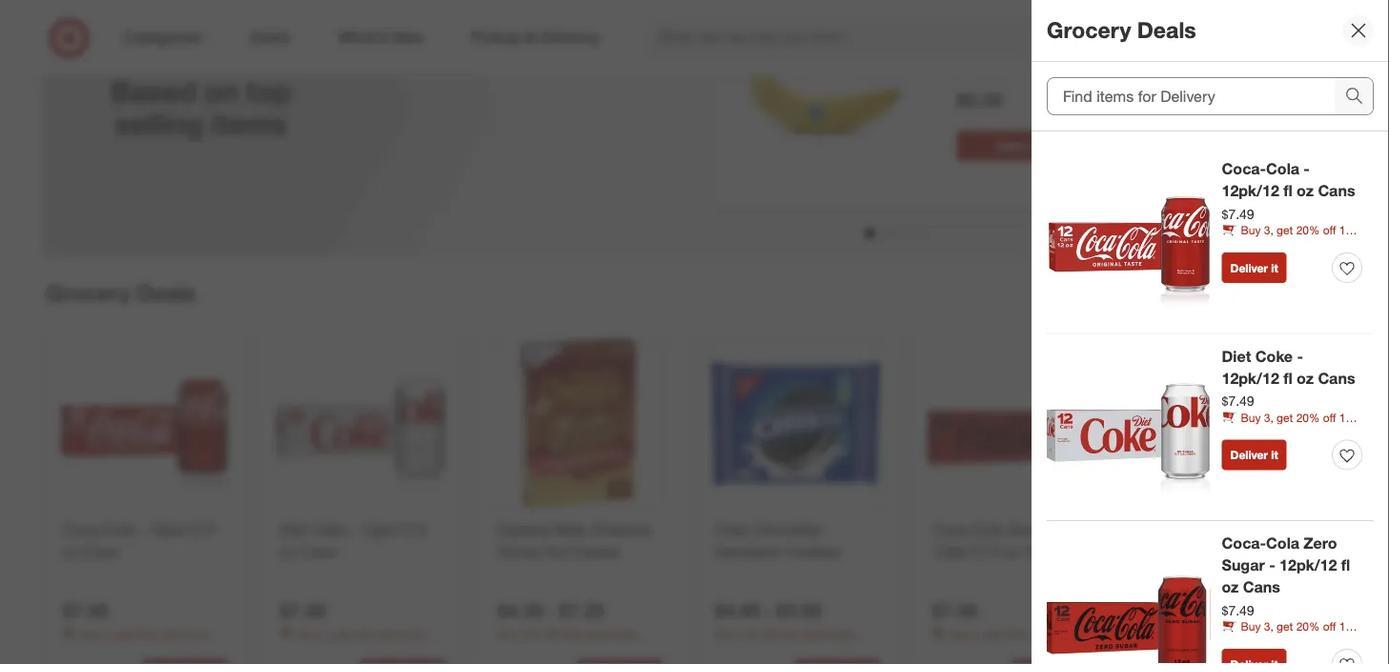 Task type: locate. For each thing, give the bounding box(es) containing it.
0 vertical spatial coca-cola - 12pk/12 fl oz cans link
[[1222, 158, 1363, 202]]

0 horizontal spatial buy 2 for $9 with same-day order services on select items button
[[497, 627, 663, 657]]

diet coke - 12pk/12 fl oz cans link inside grocery deals dialog
[[1222, 346, 1363, 389]]

for down honey
[[530, 628, 543, 641]]

$4.39 - $7.29 buy 2 for $9 with same-day order services on select items down nut
[[497, 601, 649, 657]]

0 vertical spatial it
[[1271, 261, 1278, 275]]

coca-cola - 12pk/12 fl oz cans
[[1222, 160, 1355, 200], [62, 522, 214, 561]]

with down nut
[[562, 628, 583, 641]]

0 horizontal spatial order
[[497, 644, 524, 657]]

$4.39 - $7.29 buy 2 for $9 with same-day order services on select items down cinnamon toast crunch breakfast cereal link on the bottom right of page
[[1150, 602, 1301, 658]]

items for general mills cheerios honey nut cereal
[[621, 644, 649, 657]]

deliver it button up toast
[[1222, 440, 1287, 471]]

2 buy 2 for $9 with same-day order services on select items button from the left
[[1150, 627, 1315, 658]]

1 deliver from the top
[[1231, 261, 1268, 275]]

$4.39 down honey
[[497, 601, 543, 621]]

1 horizontal spatial select
[[806, 644, 836, 657]]

2 inside the $4.99 - $5.99 buy 2 for $8 with same-day order services on select items
[[738, 628, 744, 641]]

3 buy 3, get 20% off 12-pk soda from the left
[[932, 629, 1076, 658]]

2 horizontal spatial with
[[1214, 629, 1235, 641]]

select inside the $4.99 - $5.99 buy 2 for $8 with same-day order services on select items
[[806, 644, 836, 657]]

it
[[1271, 261, 1278, 275], [1271, 448, 1278, 463]]

with
[[562, 628, 583, 641], [780, 628, 800, 641], [1214, 629, 1235, 641]]

0 vertical spatial buy 3, get 20% off 12- pk soda
[[1222, 223, 1357, 252]]

0 horizontal spatial services
[[527, 644, 569, 657]]

deliver it up toast
[[1231, 448, 1278, 463]]

0 vertical spatial deliver it
[[1231, 261, 1278, 275]]

0 horizontal spatial sugar
[[1044, 522, 1085, 539]]

grocery deals for coca-cola - 12pk/12 fl oz cans
[[1047, 17, 1196, 44]]

deliver it button for coca-cola - 12pk/12 fl oz cans
[[1222, 253, 1287, 283]]

0 horizontal spatial $4.39 - $7.29 buy 2 for $9 with same-day order services on select items
[[497, 601, 649, 657]]

0 vertical spatial sugar
[[1044, 522, 1085, 539]]

coke for left diet coke - 12pk/12 fl oz cans link
[[311, 522, 347, 539]]

0 horizontal spatial zero
[[1008, 522, 1040, 539]]

3 buy 3, get 20% off 12- pk soda from the top
[[1222, 620, 1357, 648]]

1 horizontal spatial cereal
[[1150, 566, 1194, 583]]

coca-
[[1222, 160, 1266, 178], [62, 522, 103, 539], [932, 522, 973, 539], [1222, 534, 1266, 553]]

- inside the $4.99 - $5.99 buy 2 for $8 with same-day order services on select items
[[765, 601, 771, 621]]

1 horizontal spatial coca-cola zero sugar - 12pk/12 fl oz cans link
[[1222, 533, 1363, 598]]

1 vertical spatial sugar
[[1222, 556, 1265, 575]]

diet coke - 12pk/12 fl oz cans
[[1222, 347, 1355, 387], [280, 522, 427, 561]]

2 deliver it from the top
[[1231, 448, 1278, 463]]

$7.29
[[559, 601, 604, 621], [1211, 602, 1256, 622]]

0 horizontal spatial diet
[[280, 522, 307, 539]]

items for cinnamon toast crunch breakfast cereal
[[1274, 645, 1301, 658]]

2
[[520, 628, 527, 641], [738, 628, 744, 641], [1172, 629, 1179, 641]]

1 vertical spatial deliver it button
[[1222, 440, 1287, 471]]

0 horizontal spatial coca-cola - 12pk/12 fl oz cans
[[62, 522, 214, 561]]

cookies
[[785, 544, 840, 561]]

1 vertical spatial deals
[[137, 280, 196, 307]]

1 horizontal spatial $4.39
[[1150, 602, 1195, 622]]

$9 down cinnamon toast crunch breakfast cereal
[[1198, 629, 1211, 641]]

$4.39 - $7.29 buy 2 for $9 with same-day order services on select items for nut
[[497, 601, 649, 657]]

What can we help you find? suggestions appear below search field
[[647, 17, 1121, 59]]

0 horizontal spatial select
[[588, 644, 618, 657]]

1 horizontal spatial diet coke - 12pk/12 fl oz cans
[[1222, 347, 1355, 387]]

with inside the $4.99 - $5.99 buy 2 for $8 with same-day order services on select items
[[780, 628, 800, 641]]

coca-cola - 12pk/12 fl oz cans inside grocery deals dialog
[[1222, 160, 1355, 200]]

0 horizontal spatial $7.29
[[559, 601, 604, 621]]

services inside the $4.99 - $5.99 buy 2 for $8 with same-day order services on select items
[[745, 644, 787, 657]]

for inside the $4.99 - $5.99 buy 2 for $8 with same-day order services on select items
[[747, 628, 760, 641]]

select for cinnamon toast crunch breakfast cereal
[[1240, 645, 1270, 658]]

to
[[1021, 139, 1032, 153]]

deals inside dialog
[[1137, 17, 1196, 44]]

0 horizontal spatial $4.39
[[497, 601, 543, 621]]

coke inside grocery deals dialog
[[1256, 347, 1293, 366]]

1 $7.29 from the left
[[559, 601, 604, 621]]

1 vertical spatial coke
[[311, 522, 347, 539]]

$4.39 - $7.29 buy 2 for $9 with same-day order services on select items for cereal
[[1150, 602, 1301, 658]]

general mills cheerios honey nut cereal link
[[497, 520, 659, 564]]

on for cinnamon toast crunch breakfast cereal
[[1225, 645, 1237, 658]]

1 horizontal spatial 2
[[738, 628, 744, 641]]

2 horizontal spatial for
[[1182, 629, 1195, 641]]

shop more
[[1272, 288, 1347, 305]]

2 buy 3, get 20% off 12- pk soda from the top
[[1222, 411, 1357, 439]]

grocery deals inside dialog
[[1047, 17, 1196, 44]]

$7.29 down cinnamon toast crunch breakfast cereal link on the bottom right of page
[[1211, 602, 1256, 622]]

1 horizontal spatial coca-cola - 12pk/12 fl oz cans
[[1222, 160, 1355, 200]]

select
[[588, 644, 618, 657], [806, 644, 836, 657], [1240, 645, 1270, 658]]

grocery deals dialog
[[1032, 0, 1389, 665]]

with down cinnamon toast crunch breakfast cereal link on the bottom right of page
[[1214, 629, 1235, 641]]

oreo
[[715, 522, 749, 539]]

buy 3, get 20% off 12- pk soda
[[1222, 223, 1357, 252], [1222, 411, 1357, 439], [1222, 620, 1357, 648]]

12pk/12 for coca-cola - 12pk/12 fl oz cans link to the left
[[148, 522, 202, 539]]

breakfast
[[1203, 544, 1267, 561]]

cans
[[1318, 182, 1355, 200], [1318, 369, 1355, 387], [83, 544, 118, 561], [300, 544, 336, 561], [1023, 544, 1058, 561], [1243, 578, 1280, 597]]

on
[[204, 74, 238, 108], [572, 644, 585, 657], [790, 644, 802, 657], [1225, 645, 1237, 658]]

1 horizontal spatial buy 2 for $9 with same-day order services on select items button
[[1150, 627, 1315, 658]]

buy 3, get 20% off 12-pk soda
[[62, 629, 207, 658], [280, 629, 424, 658], [932, 629, 1076, 658]]

1 horizontal spatial for
[[747, 628, 760, 641]]

$4.39 - $7.29 buy 2 for $9 with same-day order services on select items
[[497, 601, 649, 657], [1150, 602, 1301, 658]]

$7.49
[[1222, 206, 1255, 222], [1222, 393, 1255, 410], [62, 601, 108, 621], [280, 601, 325, 621], [932, 601, 977, 621], [1222, 602, 1255, 619]]

diet
[[1222, 347, 1251, 366], [280, 522, 307, 539]]

$4.99 - $5.99 buy 2 for $8 with same-day order services on select items
[[715, 601, 866, 657]]

1 horizontal spatial zero
[[1304, 534, 1337, 553]]

banana - each - good & gather™ image
[[728, 3, 919, 193], [728, 3, 919, 193]]

Find items for Delivery search field
[[1048, 78, 1335, 114]]

coca-cola zero sugar - 12pk/12 fl oz cans for coca-cola zero sugar - 12pk/12 fl oz cans link to the right
[[1222, 534, 1350, 597]]

2 horizontal spatial same-
[[1238, 629, 1270, 641]]

1 horizontal spatial buy 3, get 20% off 12-pk soda
[[280, 629, 424, 658]]

shop more button
[[1272, 286, 1347, 307]]

items inside the $4.99 - $5.99 buy 2 for $8 with same-day order services on select items
[[839, 644, 866, 657]]

1 vertical spatial deliver it
[[1231, 448, 1278, 463]]

cinnamon toast crunch breakfast cereal image
[[1146, 339, 1315, 509], [1146, 339, 1315, 509]]

grocery
[[1047, 17, 1131, 44], [46, 280, 131, 307]]

2 down the $4.99
[[738, 628, 744, 641]]

order for oreo chocolate sandwich cookies
[[715, 644, 741, 657]]

0 horizontal spatial coca-cola - 12pk/12 fl oz cans link
[[62, 520, 225, 564]]

2 horizontal spatial buy 3, get 20% off 12-pk soda
[[932, 629, 1076, 658]]

0 horizontal spatial 2
[[520, 628, 527, 641]]

buy 2 for $9 with same-day order services on select items button
[[497, 627, 663, 657], [1150, 627, 1315, 658]]

1 vertical spatial cereal
[[1150, 566, 1194, 583]]

cereal down cheerios
[[574, 544, 619, 561]]

coke
[[1256, 347, 1293, 366], [311, 522, 347, 539]]

1 vertical spatial coca-cola - 12pk/12 fl oz cans link
[[62, 520, 225, 564]]

0 horizontal spatial $9
[[546, 628, 559, 641]]

1 vertical spatial diet coke - 12pk/12 fl oz cans link
[[280, 520, 442, 564]]

1 buy 3, get 20% off 12- pk soda from the top
[[1222, 223, 1357, 252]]

buy
[[1241, 223, 1261, 238], [1241, 411, 1261, 425], [1241, 620, 1261, 634], [497, 628, 517, 641], [715, 628, 734, 641], [1150, 629, 1169, 641], [82, 629, 101, 642], [299, 629, 319, 642], [951, 629, 971, 642]]

1 vertical spatial grocery deals
[[46, 280, 196, 307]]

1 horizontal spatial diet
[[1222, 347, 1251, 366]]

0 horizontal spatial coke
[[311, 522, 347, 539]]

1 deliver it from the top
[[1231, 261, 1278, 275]]

$9 down nut
[[546, 628, 559, 641]]

1 horizontal spatial sugar
[[1222, 556, 1265, 575]]

day inside the $4.99 - $5.99 buy 2 for $8 with same-day order services on select items
[[835, 628, 853, 641]]

0 vertical spatial diet coke - 12pk/12 fl oz cans
[[1222, 347, 1355, 387]]

2 deliver it button from the top
[[1222, 440, 1287, 471]]

grocery inside dialog
[[1047, 17, 1131, 44]]

2 buy 3, get 20% off 12-pk soda button from the left
[[280, 627, 446, 658]]

$4.39 down the crunch
[[1150, 602, 1195, 622]]

fl
[[1284, 182, 1293, 200], [1284, 369, 1293, 387], [207, 522, 214, 539], [419, 522, 427, 539], [991, 544, 998, 561], [1341, 556, 1350, 575]]

order inside the $4.99 - $5.99 buy 2 for $8 with same-day order services on select items
[[715, 644, 741, 657]]

1 vertical spatial diet coke - 12pk/12 fl oz cans
[[280, 522, 427, 561]]

1 horizontal spatial with
[[780, 628, 800, 641]]

$7.29 down nut
[[559, 601, 604, 621]]

oreo chocolate sandwich cookies image
[[711, 339, 881, 509], [711, 339, 881, 509]]

2 for cinnamon toast crunch breakfast cereal
[[1172, 629, 1179, 641]]

$4.39 for general mills cheerios honey nut cereal
[[497, 601, 543, 621]]

1 it from the top
[[1271, 261, 1278, 275]]

services
[[527, 644, 569, 657], [745, 644, 787, 657], [1179, 645, 1221, 658]]

banana
[[957, 36, 1010, 53]]

zero
[[1008, 522, 1040, 539], [1304, 534, 1337, 553]]

2 down honey
[[520, 628, 527, 641]]

2 horizontal spatial select
[[1240, 645, 1270, 658]]

0 horizontal spatial same-
[[586, 628, 617, 641]]

deliver it button up the shop
[[1222, 253, 1287, 283]]

buy 3, get 20% off 12-pk soda button for coca-cola zero sugar - 12pk/12 fl oz cans
[[932, 627, 1098, 658]]

2 horizontal spatial day
[[1270, 629, 1288, 641]]

2 $4.39 from the left
[[1150, 602, 1195, 622]]

1 horizontal spatial coke
[[1256, 347, 1293, 366]]

1 vertical spatial grocery
[[46, 280, 131, 307]]

items inside based on top selling items
[[211, 106, 286, 141]]

based on top selling items
[[110, 74, 291, 141]]

1 horizontal spatial grocery deals
[[1047, 17, 1196, 44]]

0 horizontal spatial buy 3, get 20% off 12-pk soda
[[62, 629, 207, 658]]

12pk/12 for coca-cola - 12pk/12 fl oz cans link to the top
[[1222, 182, 1279, 200]]

buy 2 for $9 with same-day order services on select items button down nut
[[497, 627, 663, 657]]

grocery deals
[[1047, 17, 1196, 44], [46, 280, 196, 307]]

deliver it button
[[1222, 253, 1287, 283], [1222, 440, 1287, 471]]

2 $4.39 - $7.29 buy 2 for $9 with same-day order services on select items from the left
[[1150, 602, 1301, 658]]

0 vertical spatial deals
[[1137, 17, 1196, 44]]

coca-cola zero sugar - 12pk/12 fl oz cans inside grocery deals dialog
[[1222, 534, 1350, 597]]

2 horizontal spatial buy 3, get 20% off 12-pk soda button
[[932, 627, 1098, 658]]

for down the crunch
[[1182, 629, 1195, 641]]

1 deliver it button from the top
[[1222, 253, 1287, 283]]

same- for oreo chocolate sandwich cookies
[[803, 628, 835, 641]]

zero inside grocery deals dialog
[[1304, 534, 1337, 553]]

each
[[1023, 36, 1056, 53]]

1 horizontal spatial $7.29
[[1211, 602, 1256, 622]]

nut
[[546, 544, 569, 561]]

sugar inside grocery deals dialog
[[1222, 556, 1265, 575]]

-
[[1014, 36, 1019, 53], [1060, 36, 1066, 53], [1304, 160, 1310, 178], [1297, 347, 1303, 366], [139, 522, 144, 539], [351, 522, 356, 539], [1089, 522, 1094, 539], [1269, 556, 1276, 575], [548, 601, 554, 621], [765, 601, 771, 621], [1200, 602, 1206, 622]]

selling
[[115, 106, 203, 141]]

1 horizontal spatial coca-cola - 12pk/12 fl oz cans link
[[1222, 158, 1363, 202]]

1 horizontal spatial same-
[[803, 628, 835, 641]]

on inside the $4.99 - $5.99 buy 2 for $8 with same-day order services on select items
[[790, 644, 802, 657]]

coca-cola zero sugar - 12pk/12 fl oz cans image
[[928, 339, 1098, 509], [928, 339, 1098, 509], [1047, 533, 1211, 665], [1047, 533, 1211, 665]]

grocery deals for diet coke - 12pk/12 fl oz cans
[[46, 280, 196, 307]]

0 horizontal spatial for
[[530, 628, 543, 641]]

diet coke - 12pk/12 fl oz cans inside grocery deals dialog
[[1222, 347, 1355, 387]]

deals for coca-
[[1137, 17, 1196, 44]]

1 horizontal spatial diet coke - 12pk/12 fl oz cans link
[[1222, 346, 1363, 389]]

$0.29
[[957, 90, 1002, 110]]

same- inside the $4.99 - $5.99 buy 2 for $8 with same-day order services on select items
[[803, 628, 835, 641]]

order for cinnamon toast crunch breakfast cereal
[[1150, 645, 1176, 658]]

day for oreo chocolate sandwich cookies
[[835, 628, 853, 641]]

1 horizontal spatial order
[[715, 644, 741, 657]]

1 horizontal spatial day
[[835, 628, 853, 641]]

soda
[[1238, 238, 1263, 252], [1238, 425, 1263, 439], [1238, 634, 1263, 648], [62, 645, 87, 658], [280, 645, 305, 658], [932, 645, 957, 658]]

same-
[[586, 628, 617, 641], [803, 628, 835, 641], [1238, 629, 1270, 641]]

1 horizontal spatial buy 3, get 20% off 12-pk soda button
[[280, 627, 446, 658]]

1 buy 3, get 20% off 12-pk soda from the left
[[62, 629, 207, 658]]

0 horizontal spatial with
[[562, 628, 583, 641]]

2 horizontal spatial order
[[1150, 645, 1176, 658]]

banana - each - good & gather™
[[957, 36, 1075, 75]]

cereal down the crunch
[[1150, 566, 1194, 583]]

0 vertical spatial deliver it button
[[1222, 253, 1287, 283]]

diet coke - 12pk/12 fl oz cans image
[[276, 339, 446, 509], [276, 339, 446, 509], [1047, 346, 1211, 509], [1047, 346, 1211, 509]]

1 horizontal spatial deals
[[1137, 17, 1196, 44]]

cinnamon toast crunch breakfast cereal link
[[1150, 520, 1312, 585]]

0 vertical spatial grocery
[[1047, 17, 1131, 44]]

get
[[1277, 223, 1293, 238], [1277, 411, 1293, 425], [1277, 620, 1293, 634], [117, 629, 133, 642], [335, 629, 350, 642], [987, 629, 1003, 642]]

$9
[[546, 628, 559, 641], [1198, 629, 1211, 641]]

buy 3, get 20% off 12-pk soda button for diet coke - 12pk/12 fl oz cans
[[280, 627, 446, 658]]

1 $4.39 from the left
[[497, 601, 543, 621]]

1 buy 2 for $9 with same-day order services on select items button from the left
[[497, 627, 663, 657]]

3 buy 3, get 20% off 12-pk soda button from the left
[[932, 627, 1098, 658]]

0 vertical spatial cereal
[[574, 544, 619, 561]]

12pk/12
[[1222, 182, 1279, 200], [1222, 369, 1279, 387], [148, 522, 202, 539], [360, 522, 415, 539], [932, 544, 986, 561], [1280, 556, 1337, 575]]

same- for cinnamon toast crunch breakfast cereal
[[1238, 629, 1270, 641]]

1 vertical spatial it
[[1271, 448, 1278, 463]]

2 it from the top
[[1271, 448, 1278, 463]]

1 buy 3, get 20% off 12-pk soda button from the left
[[62, 627, 228, 658]]

0 horizontal spatial grocery
[[46, 280, 131, 307]]

2 buy 3, get 20% off 12-pk soda from the left
[[280, 629, 424, 658]]

3,
[[1264, 223, 1274, 238], [1264, 411, 1274, 425], [1264, 620, 1274, 634], [104, 629, 114, 642], [322, 629, 331, 642], [974, 629, 984, 642]]

0 horizontal spatial day
[[617, 628, 636, 641]]

0 horizontal spatial diet coke - 12pk/12 fl oz cans link
[[280, 520, 442, 564]]

shop
[[1272, 288, 1308, 305]]

2 horizontal spatial 2
[[1172, 629, 1179, 641]]

good
[[957, 58, 994, 75]]

0 vertical spatial diet
[[1222, 347, 1251, 366]]

&
[[998, 58, 1009, 75]]

chocolate
[[753, 522, 822, 539]]

2 $7.29 from the left
[[1211, 602, 1256, 622]]

services for cookies
[[745, 644, 787, 657]]

diet inside grocery deals dialog
[[1222, 347, 1251, 366]]

for
[[530, 628, 543, 641], [747, 628, 760, 641], [1182, 629, 1195, 641]]

0 vertical spatial diet coke - 12pk/12 fl oz cans link
[[1222, 346, 1363, 389]]

2 down the crunch
[[1172, 629, 1179, 641]]

cereal inside cinnamon toast crunch breakfast cereal
[[1150, 566, 1194, 583]]

toast
[[1223, 522, 1259, 539]]

0 vertical spatial deliver
[[1231, 261, 1268, 275]]

services for honey
[[527, 644, 569, 657]]

0 horizontal spatial deals
[[137, 280, 196, 307]]

buy 3, get 20% off 12-pk soda button for coca-cola - 12pk/12 fl oz cans
[[62, 627, 228, 658]]

day
[[617, 628, 636, 641], [835, 628, 853, 641], [1270, 629, 1288, 641]]

1 horizontal spatial grocery
[[1047, 17, 1131, 44]]

oz
[[1297, 182, 1314, 200], [1297, 369, 1314, 387], [62, 544, 79, 561], [280, 544, 296, 561], [1002, 544, 1019, 561], [1222, 578, 1239, 597]]

buy 3, get 20% off 12-pk soda button
[[62, 627, 228, 658], [280, 627, 446, 658], [932, 627, 1098, 658]]

1 horizontal spatial services
[[745, 644, 787, 657]]

0 horizontal spatial coca-cola zero sugar - 12pk/12 fl oz cans
[[932, 522, 1094, 561]]

0 horizontal spatial coca-cola zero sugar - 12pk/12 fl oz cans link
[[932, 520, 1094, 564]]

12-
[[1340, 223, 1357, 238], [1340, 411, 1357, 425], [1340, 620, 1357, 634], [178, 629, 195, 642], [395, 629, 412, 642], [1048, 629, 1064, 642]]

cinnamon
[[1150, 522, 1219, 539]]

0 vertical spatial grocery deals
[[1047, 17, 1196, 44]]

1 $4.39 - $7.29 buy 2 for $9 with same-day order services on select items from the left
[[497, 601, 649, 657]]

order
[[497, 644, 524, 657], [715, 644, 741, 657], [1150, 645, 1176, 658]]

2 deliver from the top
[[1231, 448, 1268, 463]]

coca-cola - 12pk/12 fl oz cans link
[[1222, 158, 1363, 202], [62, 520, 225, 564]]

items
[[211, 106, 286, 141], [621, 644, 649, 657], [839, 644, 866, 657], [1274, 645, 1301, 658]]

deliver it up the shop
[[1231, 261, 1278, 275]]

0 vertical spatial coca-cola - 12pk/12 fl oz cans
[[1222, 160, 1355, 200]]

12pk/12 for diet coke - 12pk/12 fl oz cans link in the grocery deals dialog
[[1222, 369, 1279, 387]]

general mills cheerios honey nut cereal image
[[493, 339, 663, 509], [493, 339, 663, 509]]

2 vertical spatial buy 3, get 20% off 12- pk soda
[[1222, 620, 1357, 648]]

1 horizontal spatial $4.39 - $7.29 buy 2 for $9 with same-day order services on select items
[[1150, 602, 1301, 658]]

on for oreo chocolate sandwich cookies
[[790, 644, 802, 657]]

coca-cola zero sugar - 12pk/12 fl oz cans link
[[932, 520, 1094, 564], [1222, 533, 1363, 598]]

1 horizontal spatial $9
[[1198, 629, 1211, 641]]

20%
[[1296, 223, 1320, 238], [1296, 411, 1320, 425], [1296, 620, 1320, 634], [136, 629, 159, 642], [354, 629, 377, 642], [1006, 629, 1029, 642]]

for left $8
[[747, 628, 760, 641]]

off
[[1323, 223, 1336, 238], [1323, 411, 1336, 425], [1323, 620, 1336, 634], [162, 629, 175, 642], [380, 629, 392, 642], [1032, 629, 1044, 642]]

1 vertical spatial buy 3, get 20% off 12- pk soda
[[1222, 411, 1357, 439]]

0 horizontal spatial grocery deals
[[46, 280, 196, 307]]

deliver it for coca-cola - 12pk/12 fl oz cans
[[1231, 261, 1278, 275]]

day for general mills cheerios honey nut cereal
[[617, 628, 636, 641]]

buy 2 for $9 with same-day order services on select items button for nut
[[497, 627, 663, 657]]

1 vertical spatial deliver
[[1231, 448, 1268, 463]]

$4.39
[[497, 601, 543, 621], [1150, 602, 1195, 622]]

deliver
[[1231, 261, 1268, 275], [1231, 448, 1268, 463]]

cereal
[[574, 544, 619, 561], [1150, 566, 1194, 583]]

cola
[[1266, 160, 1300, 178], [103, 522, 135, 539], [973, 522, 1004, 539], [1266, 534, 1300, 553]]

pk
[[1222, 238, 1235, 252], [1222, 425, 1235, 439], [195, 629, 207, 642], [412, 629, 424, 642], [1064, 629, 1076, 642], [1222, 634, 1235, 648]]

based
[[110, 74, 196, 108]]

coca-cola - 12pk/12 fl oz cans image
[[1047, 158, 1211, 322], [1047, 158, 1211, 322], [59, 339, 228, 509], [59, 339, 228, 509]]

2 for general mills cheerios honey nut cereal
[[520, 628, 527, 641]]

buy 2 for $9 with same-day order services on select items button for cereal
[[1150, 627, 1315, 658]]

sugar
[[1044, 522, 1085, 539], [1222, 556, 1265, 575]]

2 horizontal spatial services
[[1179, 645, 1221, 658]]

12pk/12 for left diet coke - 12pk/12 fl oz cans link
[[360, 522, 415, 539]]

0 vertical spatial coke
[[1256, 347, 1293, 366]]

1 horizontal spatial coca-cola zero sugar - 12pk/12 fl oz cans
[[1222, 534, 1350, 597]]

deals
[[1137, 17, 1196, 44], [137, 280, 196, 307]]

buy 2 for $9 with same-day order services on select items button down cinnamon toast crunch breakfast cereal link on the bottom right of page
[[1150, 627, 1315, 658]]

0 horizontal spatial buy 3, get 20% off 12-pk soda button
[[62, 627, 228, 658]]

diet coke - 12pk/12 fl oz cans link
[[1222, 346, 1363, 389], [280, 520, 442, 564]]

deliver it
[[1231, 261, 1278, 275], [1231, 448, 1278, 463]]

with right $8
[[780, 628, 800, 641]]

coca-cola zero sugar - 12pk/12 fl oz cans
[[932, 522, 1094, 561], [1222, 534, 1350, 597]]

search
[[1108, 31, 1153, 48]]



Task type: vqa. For each thing, say whether or not it's contained in the screenshot.
Add to cart button
yes



Task type: describe. For each thing, give the bounding box(es) containing it.
1 vertical spatial coca-cola - 12pk/12 fl oz cans
[[62, 522, 214, 561]]

select for general mills cheerios honey nut cereal
[[588, 644, 618, 657]]

0 horizontal spatial diet coke - 12pk/12 fl oz cans
[[280, 522, 427, 561]]

select for oreo chocolate sandwich cookies
[[806, 644, 836, 657]]

for for honey
[[530, 628, 543, 641]]

day for cinnamon toast crunch breakfast cereal
[[1270, 629, 1288, 641]]

$4.39 for cinnamon toast crunch breakfast cereal
[[1150, 602, 1195, 622]]

buy 3, get 20% off 12- pk soda for coca-cola zero sugar - 12pk/12 fl oz cans
[[1222, 620, 1357, 648]]

2 for oreo chocolate sandwich cookies
[[738, 628, 744, 641]]

coca-cola zero sugar - 12pk/12 fl oz cans for coca-cola zero sugar - 12pk/12 fl oz cans link to the left
[[932, 522, 1094, 561]]

$4.99
[[715, 601, 760, 621]]

deliver it button for diet coke - 12pk/12 fl oz cans
[[1222, 440, 1287, 471]]

gather™
[[1013, 58, 1075, 75]]

$0.29 add to cart
[[957, 90, 1057, 153]]

more
[[1312, 288, 1347, 305]]

order for general mills cheerios honey nut cereal
[[497, 644, 524, 657]]

buy 3, get 20% off 12- pk soda for diet coke - 12pk/12 fl oz cans
[[1222, 411, 1357, 439]]

zero for coca-cola zero sugar - 12pk/12 fl oz cans link to the right
[[1304, 534, 1337, 553]]

$5.99
[[776, 601, 821, 621]]

services for breakfast
[[1179, 645, 1221, 658]]

with for honey
[[562, 628, 583, 641]]

deliver for diet coke - 12pk/12 fl oz cans
[[1231, 448, 1268, 463]]

sugar for coca-cola zero sugar - 12pk/12 fl oz cans link to the left
[[1044, 522, 1085, 539]]

for for breakfast
[[1182, 629, 1195, 641]]

oreo chocolate sandwich cookies
[[715, 522, 840, 561]]

1 vertical spatial diet
[[280, 522, 307, 539]]

coke for diet coke - 12pk/12 fl oz cans link in the grocery deals dialog
[[1256, 347, 1293, 366]]

with for breakfast
[[1214, 629, 1235, 641]]

$7.29 for cereal
[[1211, 602, 1256, 622]]

deliver for coca-cola - 12pk/12 fl oz cans
[[1231, 261, 1268, 275]]

mills
[[556, 522, 586, 539]]

$9 for cereal
[[1198, 629, 1211, 641]]

banana - each - good & gather™ link
[[957, 34, 1096, 78]]

crunch
[[1150, 544, 1199, 561]]

grocery for diet coke - 12pk/12 fl oz cans
[[46, 280, 131, 307]]

buy 2 for $8 with same-day order services on select items button
[[715, 627, 881, 657]]

buy 3, get 20% off 12-pk soda for coca-cola zero sugar - 12pk/12 fl oz cans
[[932, 629, 1076, 658]]

cereal inside "general mills cheerios honey nut cereal"
[[574, 544, 619, 561]]

deals for diet
[[137, 280, 196, 307]]

it for diet coke - 12pk/12 fl oz cans
[[1271, 448, 1278, 463]]

on for general mills cheerios honey nut cereal
[[572, 644, 585, 657]]

cart
[[1035, 139, 1057, 153]]

add
[[996, 139, 1018, 153]]

with for cookies
[[780, 628, 800, 641]]

cheerios
[[591, 522, 652, 539]]

general mills cheerios honey nut cereal
[[497, 522, 652, 561]]

$8
[[764, 628, 776, 641]]

buy inside the $4.99 - $5.99 buy 2 for $8 with same-day order services on select items
[[715, 628, 734, 641]]

zero for coca-cola zero sugar - 12pk/12 fl oz cans link to the left
[[1008, 522, 1040, 539]]

same- for general mills cheerios honey nut cereal
[[586, 628, 617, 641]]

buy 3, get 20% off 12-pk soda for diet coke - 12pk/12 fl oz cans
[[280, 629, 424, 658]]

cinnamon toast crunch breakfast cereal
[[1150, 522, 1267, 583]]

items for oreo chocolate sandwich cookies
[[839, 644, 866, 657]]

deliver it for diet coke - 12pk/12 fl oz cans
[[1231, 448, 1278, 463]]

buy 3, get 20% off 12- pk soda for coca-cola - 12pk/12 fl oz cans
[[1222, 223, 1357, 252]]

add to cart button
[[957, 131, 1096, 161]]

$7.29 for nut
[[559, 601, 604, 621]]

honey
[[497, 544, 541, 561]]

sugar for coca-cola zero sugar - 12pk/12 fl oz cans link to the right
[[1222, 556, 1265, 575]]

top
[[246, 74, 291, 108]]

it for coca-cola - 12pk/12 fl oz cans
[[1271, 261, 1278, 275]]

sandwich
[[715, 544, 781, 561]]

for for cookies
[[747, 628, 760, 641]]

general
[[497, 522, 552, 539]]

oreo chocolate sandwich cookies link
[[715, 520, 877, 564]]

search button
[[1108, 17, 1153, 63]]

$9 for nut
[[546, 628, 559, 641]]

on inside based on top selling items
[[204, 74, 238, 108]]

grocery for coca-cola - 12pk/12 fl oz cans
[[1047, 17, 1131, 44]]

buy 3, get 20% off 12-pk soda for coca-cola - 12pk/12 fl oz cans
[[62, 629, 207, 658]]



